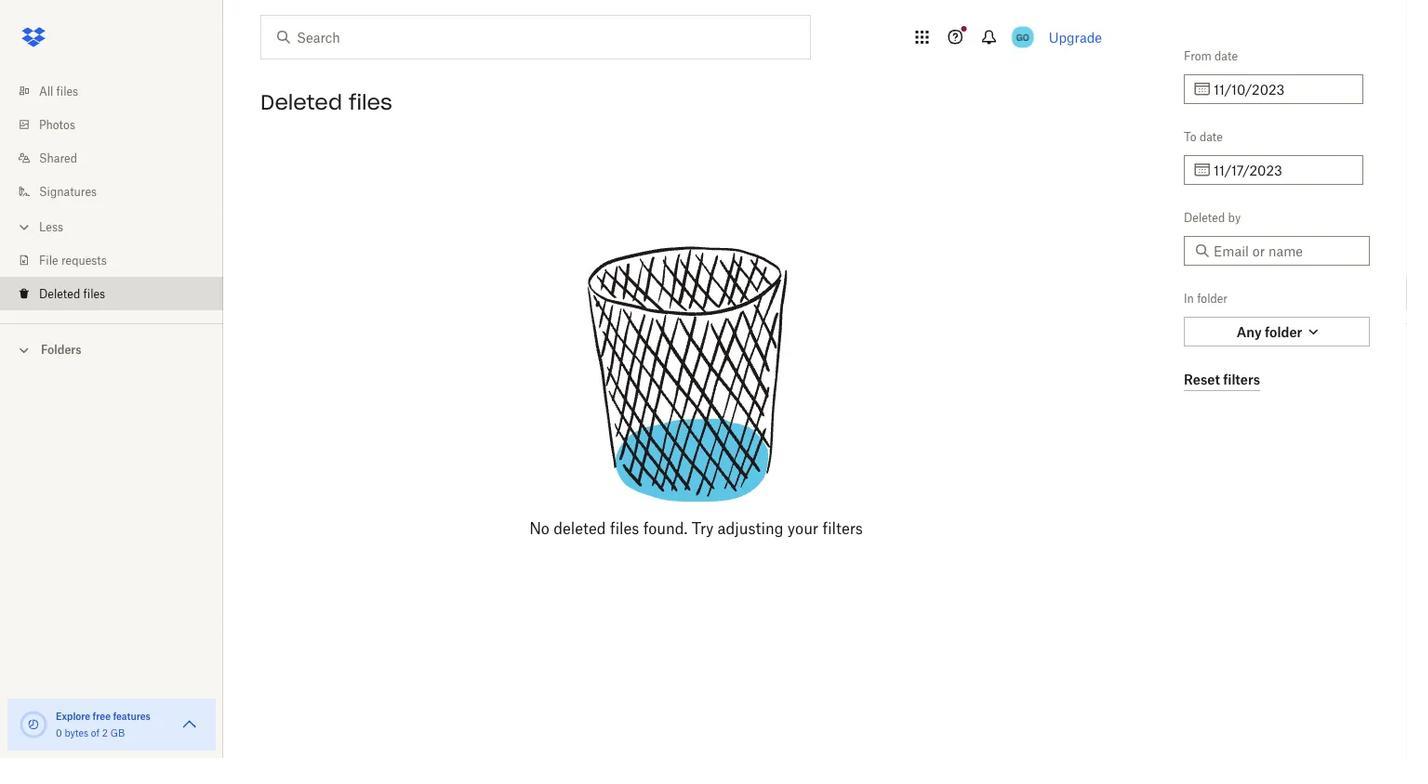 Task type: describe. For each thing, give the bounding box(es) containing it.
deleted inside list item
[[39, 287, 80, 301]]

Deleted by text field
[[1214, 241, 1359, 261]]

reset
[[1184, 372, 1220, 388]]

To date text field
[[1214, 160, 1352, 180]]

no deleted files found. try adjusting your filters
[[529, 520, 863, 538]]

From date text field
[[1214, 79, 1352, 100]]

date for to date
[[1200, 130, 1223, 144]]

of
[[91, 728, 100, 739]]

signatures link
[[15, 175, 223, 208]]

gb
[[110, 728, 125, 739]]

1 vertical spatial filters
[[823, 520, 863, 538]]

deleted
[[553, 520, 606, 538]]

deleted by
[[1184, 211, 1241, 225]]

deleted files list item
[[0, 277, 223, 311]]

go button
[[1008, 22, 1038, 52]]

file requests
[[39, 253, 107, 267]]

shared
[[39, 151, 77, 165]]

0 vertical spatial deleted files
[[260, 89, 392, 115]]

folder for any folder
[[1265, 324, 1302, 340]]

any
[[1237, 324, 1262, 340]]

all files
[[39, 84, 78, 98]]

explore
[[56, 711, 90, 723]]

free
[[93, 711, 111, 723]]

reset filters
[[1184, 372, 1260, 388]]

from date
[[1184, 49, 1238, 63]]

go
[[1016, 31, 1029, 43]]

list containing all files
[[0, 63, 223, 324]]

files inside list item
[[83, 287, 105, 301]]

photos link
[[15, 108, 223, 141]]

upgrade
[[1049, 29, 1102, 45]]

less
[[39, 220, 63, 234]]

in folder
[[1184, 292, 1228, 305]]

2
[[102, 728, 108, 739]]

in
[[1184, 292, 1194, 305]]

photos
[[39, 118, 75, 132]]



Task type: locate. For each thing, give the bounding box(es) containing it.
to
[[1184, 130, 1196, 144]]

1 horizontal spatial filters
[[1223, 372, 1260, 388]]

filters inside button
[[1223, 372, 1260, 388]]

upgrade link
[[1049, 29, 1102, 45]]

0 vertical spatial date
[[1215, 49, 1238, 63]]

bytes
[[65, 728, 88, 739]]

folder right any
[[1265, 324, 1302, 340]]

0
[[56, 728, 62, 739]]

deleted files inside list item
[[39, 287, 105, 301]]

date right from
[[1215, 49, 1238, 63]]

0 vertical spatial filters
[[1223, 372, 1260, 388]]

explore free features 0 bytes of 2 gb
[[56, 711, 151, 739]]

file
[[39, 253, 58, 267]]

0 horizontal spatial deleted
[[39, 287, 80, 301]]

1 vertical spatial deleted files
[[39, 287, 105, 301]]

filters right 'your'
[[823, 520, 863, 538]]

0 horizontal spatial deleted files
[[39, 287, 105, 301]]

2 vertical spatial deleted
[[39, 287, 80, 301]]

0 horizontal spatial folder
[[1197, 292, 1228, 305]]

less image
[[15, 218, 33, 237]]

date right to
[[1200, 130, 1223, 144]]

found.
[[643, 520, 688, 538]]

file requests link
[[15, 244, 223, 277]]

date
[[1215, 49, 1238, 63], [1200, 130, 1223, 144]]

1 vertical spatial deleted
[[1184, 211, 1225, 225]]

all
[[39, 84, 53, 98]]

date for from date
[[1215, 49, 1238, 63]]

filters
[[1223, 372, 1260, 388], [823, 520, 863, 538]]

0 horizontal spatial filters
[[823, 520, 863, 538]]

try
[[692, 520, 714, 538]]

reset filters button
[[1184, 369, 1260, 392]]

1 horizontal spatial deleted
[[260, 89, 342, 115]]

all files link
[[15, 74, 223, 108]]

folders button
[[0, 336, 223, 363]]

requests
[[61, 253, 107, 267]]

filters right reset
[[1223, 372, 1260, 388]]

any folder
[[1237, 324, 1302, 340]]

from
[[1184, 49, 1212, 63]]

list
[[0, 63, 223, 324]]

folder
[[1197, 292, 1228, 305], [1265, 324, 1302, 340]]

folder for in folder
[[1197, 292, 1228, 305]]

deleted files
[[260, 89, 392, 115], [39, 287, 105, 301]]

deleted files link
[[15, 277, 223, 311]]

files
[[56, 84, 78, 98], [349, 89, 392, 115], [83, 287, 105, 301], [610, 520, 639, 538]]

quota usage element
[[19, 710, 48, 740]]

no
[[529, 520, 549, 538]]

by
[[1228, 211, 1241, 225]]

1 vertical spatial folder
[[1265, 324, 1302, 340]]

any folder button
[[1184, 317, 1370, 347]]

features
[[113, 711, 151, 723]]

1 vertical spatial date
[[1200, 130, 1223, 144]]

adjusting
[[718, 520, 783, 538]]

1 horizontal spatial deleted files
[[260, 89, 392, 115]]

Search in folder "Dropbox" text field
[[297, 27, 772, 47]]

0 vertical spatial folder
[[1197, 292, 1228, 305]]

to date
[[1184, 130, 1223, 144]]

your
[[787, 520, 818, 538]]

folder inside button
[[1265, 324, 1302, 340]]

2 horizontal spatial deleted
[[1184, 211, 1225, 225]]

deleted
[[260, 89, 342, 115], [1184, 211, 1225, 225], [39, 287, 80, 301]]

signatures
[[39, 185, 97, 199]]

folders
[[41, 343, 81, 357]]

0 vertical spatial deleted
[[260, 89, 342, 115]]

dropbox image
[[15, 19, 52, 56]]

1 horizontal spatial folder
[[1265, 324, 1302, 340]]

folder right in on the top right
[[1197, 292, 1228, 305]]

shared link
[[15, 141, 223, 175]]



Task type: vqa. For each thing, say whether or not it's contained in the screenshot.
MARKET inside "Moleskine can get products to market faster because of Dropbox."
no



